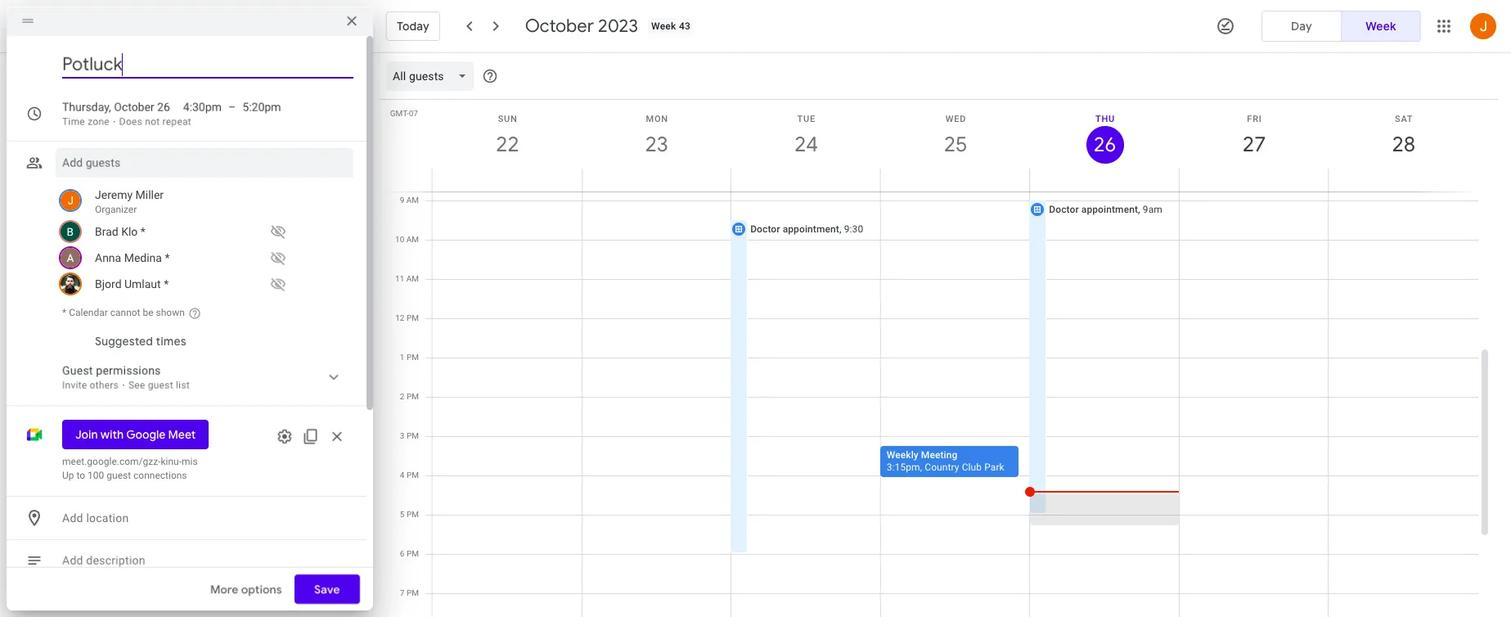 Task type: describe. For each thing, give the bounding box(es) containing it.
gmt-
[[390, 109, 409, 118]]

invite others
[[62, 380, 119, 391]]

show schedule of bjord umlaut image
[[265, 271, 291, 297]]

day
[[1292, 19, 1313, 34]]

* for anna medina *
[[165, 251, 170, 264]]

7 pm
[[400, 589, 419, 598]]

brad
[[95, 225, 118, 238]]

sunday, october 22 element
[[489, 126, 527, 164]]

connections
[[133, 470, 187, 481]]

Day radio
[[1262, 11, 1342, 42]]

add description
[[62, 554, 145, 567]]

today
[[397, 19, 429, 34]]

9
[[400, 196, 405, 205]]

pm for 6 pm
[[407, 549, 419, 558]]

tuesday, october 24 element
[[788, 126, 825, 164]]

umlaut
[[124, 277, 161, 291]]

11 am
[[395, 274, 419, 283]]

saturday, october 28 element
[[1386, 126, 1423, 164]]

organizer
[[95, 204, 137, 215]]

others
[[90, 380, 119, 391]]

kinu-
[[161, 456, 182, 467]]

3 pm
[[400, 431, 419, 440]]

, inside weekly meeting 3:15pm , country club park
[[921, 462, 923, 473]]

grid containing 22
[[380, 53, 1492, 617]]

, for 9:30am
[[840, 223, 842, 235]]

meeting
[[922, 449, 958, 461]]

see guest list
[[128, 380, 190, 391]]

mis
[[182, 456, 198, 467]]

28 column header
[[1329, 100, 1479, 192]]

9am
[[1143, 204, 1163, 215]]

to
[[77, 470, 85, 481]]

1 horizontal spatial october
[[525, 15, 594, 38]]

1 pm
[[400, 353, 419, 362]]

7
[[400, 589, 405, 598]]

100
[[88, 470, 104, 481]]

see
[[128, 380, 145, 391]]

Week radio
[[1342, 11, 1422, 42]]

join with google meet
[[75, 427, 196, 442]]

shown
[[156, 307, 185, 318]]

10 am
[[395, 235, 419, 244]]

4:30pm – 5:20pm
[[183, 101, 281, 114]]

meet.google.com/gzz-
[[62, 456, 161, 467]]

monday, october 23 element
[[638, 126, 676, 164]]

12 pm
[[396, 313, 419, 322]]

meet.google.com/gzz-kinu-mis up to 100 guest connections
[[62, 456, 198, 481]]

27 column header
[[1179, 100, 1330, 192]]

23
[[644, 131, 668, 158]]

am for 9 am
[[407, 196, 419, 205]]

4:30pm
[[183, 101, 222, 114]]

thursday, october 26
[[62, 101, 170, 114]]

9 am
[[400, 196, 419, 205]]

sat
[[1396, 114, 1414, 124]]

invite
[[62, 380, 87, 391]]

guests invited to this event. tree
[[56, 184, 354, 297]]

does not repeat
[[119, 116, 191, 128]]

* calendar cannot be shown
[[62, 307, 185, 318]]

doctor appointment , 9am
[[1050, 204, 1163, 215]]

3:15pm
[[887, 462, 921, 473]]

5 pm
[[400, 510, 419, 519]]

22
[[495, 131, 518, 158]]

calendar
[[69, 307, 108, 318]]

weekly
[[887, 449, 919, 461]]

time
[[62, 116, 85, 128]]

week for week
[[1366, 19, 1397, 34]]

, for 9am
[[1139, 204, 1141, 215]]

thursday,
[[62, 101, 111, 114]]

repeat
[[163, 116, 191, 128]]

tue 24
[[794, 114, 817, 158]]

add for add location
[[62, 512, 83, 525]]

zone
[[88, 116, 110, 128]]

* for brad klo *
[[141, 225, 146, 238]]

25 column header
[[881, 100, 1031, 192]]

country
[[925, 462, 960, 473]]

be
[[143, 307, 154, 318]]

5:20pm
[[243, 101, 281, 114]]

pm for 1 pm
[[407, 353, 419, 362]]

sun 22
[[495, 114, 518, 158]]

anna
[[95, 251, 121, 264]]

pm for 12 pm
[[407, 313, 419, 322]]

miller
[[135, 188, 164, 201]]

show schedule of brad klo image
[[265, 219, 291, 245]]

* for bjord umlaut *
[[164, 277, 169, 291]]

thu 26
[[1093, 114, 1116, 158]]

appointment for 9:30am
[[783, 223, 840, 235]]

week 43
[[652, 20, 691, 32]]

am for 10 am
[[407, 235, 419, 244]]

google
[[126, 427, 166, 442]]

6 pm
[[400, 549, 419, 558]]

doctor for doctor appointment , 9am
[[1050, 204, 1079, 215]]

24
[[794, 131, 817, 158]]

show schedule of anna medina image
[[265, 245, 291, 271]]

26 column header
[[1030, 100, 1180, 192]]

wed
[[946, 114, 967, 124]]

wed 25
[[943, 114, 967, 158]]



Task type: vqa. For each thing, say whether or not it's contained in the screenshot.
'MEETING TOPICS'
no



Task type: locate. For each thing, give the bounding box(es) containing it.
5 pm from the top
[[407, 471, 419, 480]]

* inside brad klo tree item
[[141, 225, 146, 238]]

pm right 4 on the left bottom of page
[[407, 471, 419, 480]]

wednesday, october 25 element
[[937, 126, 975, 164]]

pm right 12
[[407, 313, 419, 322]]

1 vertical spatial am
[[407, 235, 419, 244]]

add description button
[[56, 546, 354, 575]]

27
[[1242, 131, 1266, 158]]

6 pm from the top
[[407, 510, 419, 519]]

tue
[[798, 114, 816, 124]]

28
[[1392, 131, 1415, 158]]

0 vertical spatial am
[[407, 196, 419, 205]]

pm right 1
[[407, 353, 419, 362]]

1 horizontal spatial doctor
[[1050, 204, 1079, 215]]

1 add from the top
[[62, 512, 83, 525]]

Add title text field
[[62, 52, 354, 77]]

fri
[[1248, 114, 1263, 124]]

guest inside meet.google.com/gzz-kinu-mis up to 100 guest connections
[[107, 470, 131, 481]]

add for add description
[[62, 554, 83, 567]]

cannot
[[110, 307, 140, 318]]

2 am from the top
[[407, 235, 419, 244]]

doctor for doctor appointment , 9:30am
[[751, 223, 781, 235]]

4 pm
[[400, 471, 419, 480]]

* right the klo
[[141, 225, 146, 238]]

0 horizontal spatial appointment
[[783, 223, 840, 235]]

week for week 43
[[652, 20, 677, 32]]

friday, october 27 element
[[1236, 126, 1274, 164]]

3 pm from the top
[[407, 392, 419, 401]]

0 vertical spatial ,
[[1139, 204, 1141, 215]]

jeremy
[[95, 188, 133, 201]]

2 pm
[[400, 392, 419, 401]]

bjord
[[95, 277, 122, 291]]

add inside add location dropdown button
[[62, 512, 83, 525]]

0 horizontal spatial week
[[652, 20, 677, 32]]

0 vertical spatial add
[[62, 512, 83, 525]]

Guests text field
[[62, 148, 347, 178]]

9:30am
[[844, 223, 878, 235]]

join with google meet link
[[62, 420, 209, 449]]

0 horizontal spatial october
[[114, 101, 154, 114]]

sun
[[498, 114, 518, 124]]

to element
[[228, 99, 236, 115]]

6
[[400, 549, 405, 558]]

1 am from the top
[[407, 196, 419, 205]]

brad klo tree item
[[56, 219, 354, 245]]

5
[[400, 510, 405, 519]]

am right 10
[[407, 235, 419, 244]]

location
[[86, 512, 129, 525]]

1 vertical spatial appointment
[[783, 223, 840, 235]]

0 horizontal spatial 26
[[157, 101, 170, 114]]

appointment left 9am on the top of page
[[1082, 204, 1139, 215]]

not
[[145, 116, 160, 128]]

,
[[1139, 204, 1141, 215], [840, 223, 842, 235], [921, 462, 923, 473]]

weekly meeting 3:15pm , country club park
[[887, 449, 1005, 473]]

october 2023
[[525, 15, 638, 38]]

pm right 3
[[407, 431, 419, 440]]

pm
[[407, 313, 419, 322], [407, 353, 419, 362], [407, 392, 419, 401], [407, 431, 419, 440], [407, 471, 419, 480], [407, 510, 419, 519], [407, 549, 419, 558], [407, 589, 419, 598]]

add left location at the left of page
[[62, 512, 83, 525]]

klo
[[121, 225, 138, 238]]

22 column header
[[432, 100, 582, 192]]

25
[[943, 131, 967, 158]]

1 horizontal spatial 26
[[1093, 132, 1116, 158]]

park
[[985, 462, 1005, 473]]

, left country
[[921, 462, 923, 473]]

guest
[[62, 364, 93, 377]]

1 horizontal spatial guest
[[148, 380, 173, 391]]

4 pm from the top
[[407, 431, 419, 440]]

1 vertical spatial guest
[[107, 470, 131, 481]]

gmt-07
[[390, 109, 418, 118]]

3 am from the top
[[407, 274, 419, 283]]

pm for 4 pm
[[407, 471, 419, 480]]

mon
[[646, 114, 669, 124]]

october left 2023
[[525, 15, 594, 38]]

time zone
[[62, 116, 110, 128]]

pm for 3 pm
[[407, 431, 419, 440]]

1 horizontal spatial week
[[1366, 19, 1397, 34]]

does
[[119, 116, 142, 128]]

* right umlaut
[[164, 277, 169, 291]]

2 vertical spatial am
[[407, 274, 419, 283]]

today button
[[386, 7, 440, 46]]

* right medina
[[165, 251, 170, 264]]

thu
[[1096, 114, 1116, 124]]

option group containing day
[[1262, 11, 1422, 42]]

26
[[157, 101, 170, 114], [1093, 132, 1116, 158]]

* inside "bjord umlaut" tree item
[[164, 277, 169, 291]]

jeremy miller organizer
[[95, 188, 164, 215]]

43
[[679, 20, 691, 32]]

doctor
[[1050, 204, 1079, 215], [751, 223, 781, 235]]

1 horizontal spatial appointment
[[1082, 204, 1139, 215]]

pm right 7
[[407, 589, 419, 598]]

* inside anna medina tree item
[[165, 251, 170, 264]]

grid
[[380, 53, 1492, 617]]

None field
[[386, 61, 480, 91]]

add inside add description dropdown button
[[62, 554, 83, 567]]

medina
[[124, 251, 162, 264]]

up
[[62, 470, 74, 481]]

2023
[[598, 15, 638, 38]]

0 vertical spatial 26
[[157, 101, 170, 114]]

0 horizontal spatial doctor
[[751, 223, 781, 235]]

suggested times
[[95, 334, 186, 349]]

club
[[962, 462, 982, 473]]

0 horizontal spatial ,
[[840, 223, 842, 235]]

appointment
[[1082, 204, 1139, 215], [783, 223, 840, 235]]

brad klo *
[[95, 225, 146, 238]]

description
[[86, 554, 145, 567]]

4
[[400, 471, 405, 480]]

3
[[400, 431, 405, 440]]

appointment left 9:30am at the right top of page
[[783, 223, 840, 235]]

26 inside column header
[[1093, 132, 1116, 158]]

sat 28
[[1392, 114, 1415, 158]]

24 column header
[[731, 100, 881, 192]]

*
[[141, 225, 146, 238], [165, 251, 170, 264], [164, 277, 169, 291], [62, 307, 66, 318]]

anna medina tree item
[[56, 245, 354, 271]]

1 vertical spatial doctor
[[751, 223, 781, 235]]

1 vertical spatial october
[[114, 101, 154, 114]]

appointment for 9am
[[1082, 204, 1139, 215]]

am right 9
[[407, 196, 419, 205]]

26 down thu
[[1093, 132, 1116, 158]]

join
[[75, 427, 98, 442]]

0 horizontal spatial guest
[[107, 470, 131, 481]]

week inside radio
[[1366, 19, 1397, 34]]

8 pm from the top
[[407, 589, 419, 598]]

guest down meet.google.com/gzz-
[[107, 470, 131, 481]]

bjord umlaut tree item
[[56, 271, 354, 297]]

0 vertical spatial appointment
[[1082, 204, 1139, 215]]

october
[[525, 15, 594, 38], [114, 101, 154, 114]]

1 vertical spatial add
[[62, 554, 83, 567]]

bjord umlaut *
[[95, 277, 169, 291]]

26 up the does not repeat
[[157, 101, 170, 114]]

week left 43
[[652, 20, 677, 32]]

1 horizontal spatial ,
[[921, 462, 923, 473]]

2 vertical spatial ,
[[921, 462, 923, 473]]

doctor appointment , 9:30am
[[751, 223, 878, 235]]

–
[[228, 101, 236, 114]]

pm for 7 pm
[[407, 589, 419, 598]]

suggested times button
[[88, 327, 193, 356]]

, left 9:30am at the right top of page
[[840, 223, 842, 235]]

add left "description"
[[62, 554, 83, 567]]

option group
[[1262, 11, 1422, 42]]

10
[[395, 235, 405, 244]]

12
[[396, 313, 405, 322]]

october up does
[[114, 101, 154, 114]]

1
[[400, 353, 405, 362]]

with
[[100, 427, 124, 442]]

add
[[62, 512, 83, 525], [62, 554, 83, 567]]

23 column header
[[582, 100, 732, 192]]

0 vertical spatial doctor
[[1050, 204, 1079, 215]]

0 vertical spatial guest
[[148, 380, 173, 391]]

1 vertical spatial ,
[[840, 223, 842, 235]]

0 vertical spatial october
[[525, 15, 594, 38]]

am right the 11
[[407, 274, 419, 283]]

suggested
[[95, 334, 153, 349]]

thursday, october 26, today element
[[1087, 126, 1124, 164]]

meet
[[168, 427, 196, 442]]

, left 9am on the top of page
[[1139, 204, 1141, 215]]

pm for 2 pm
[[407, 392, 419, 401]]

pm for 5 pm
[[407, 510, 419, 519]]

list
[[176, 380, 190, 391]]

permissions
[[96, 364, 161, 377]]

week right day
[[1366, 19, 1397, 34]]

pm right 5
[[407, 510, 419, 519]]

7 pm from the top
[[407, 549, 419, 558]]

1 pm from the top
[[407, 313, 419, 322]]

pm right '2' at bottom
[[407, 392, 419, 401]]

fri 27
[[1242, 114, 1266, 158]]

2 pm from the top
[[407, 353, 419, 362]]

07
[[409, 109, 418, 118]]

2 add from the top
[[62, 554, 83, 567]]

am for 11 am
[[407, 274, 419, 283]]

guest left list
[[148, 380, 173, 391]]

jeremy miller, organizer tree item
[[56, 184, 354, 219]]

add location button
[[56, 503, 354, 533]]

1 vertical spatial 26
[[1093, 132, 1116, 158]]

pm right 6 at bottom left
[[407, 549, 419, 558]]

* left calendar
[[62, 307, 66, 318]]

2 horizontal spatial ,
[[1139, 204, 1141, 215]]



